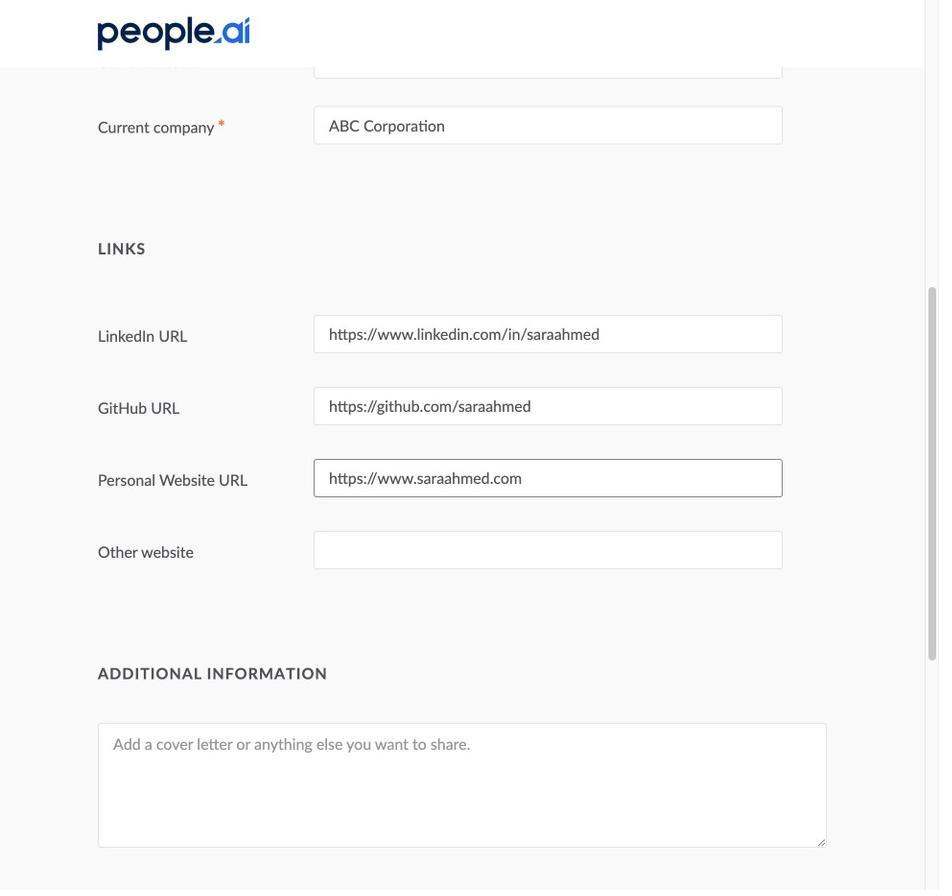 Task type: locate. For each thing, give the bounding box(es) containing it.
None text field
[[314, 0, 783, 7], [314, 41, 783, 79], [314, 315, 783, 353], [314, 387, 783, 425], [314, 531, 783, 569], [314, 0, 783, 7], [314, 41, 783, 79], [314, 315, 783, 353], [314, 387, 783, 425], [314, 531, 783, 569]]

None text field
[[314, 106, 783, 145], [314, 459, 783, 497], [314, 106, 783, 145], [314, 459, 783, 497]]



Task type: vqa. For each thing, say whether or not it's contained in the screenshot.
NuvoAir logo
no



Task type: describe. For each thing, give the bounding box(es) containing it.
Add a cover letter or anything else you want to share. text field
[[98, 723, 828, 848]]

people.ai logo image
[[98, 17, 250, 50]]



